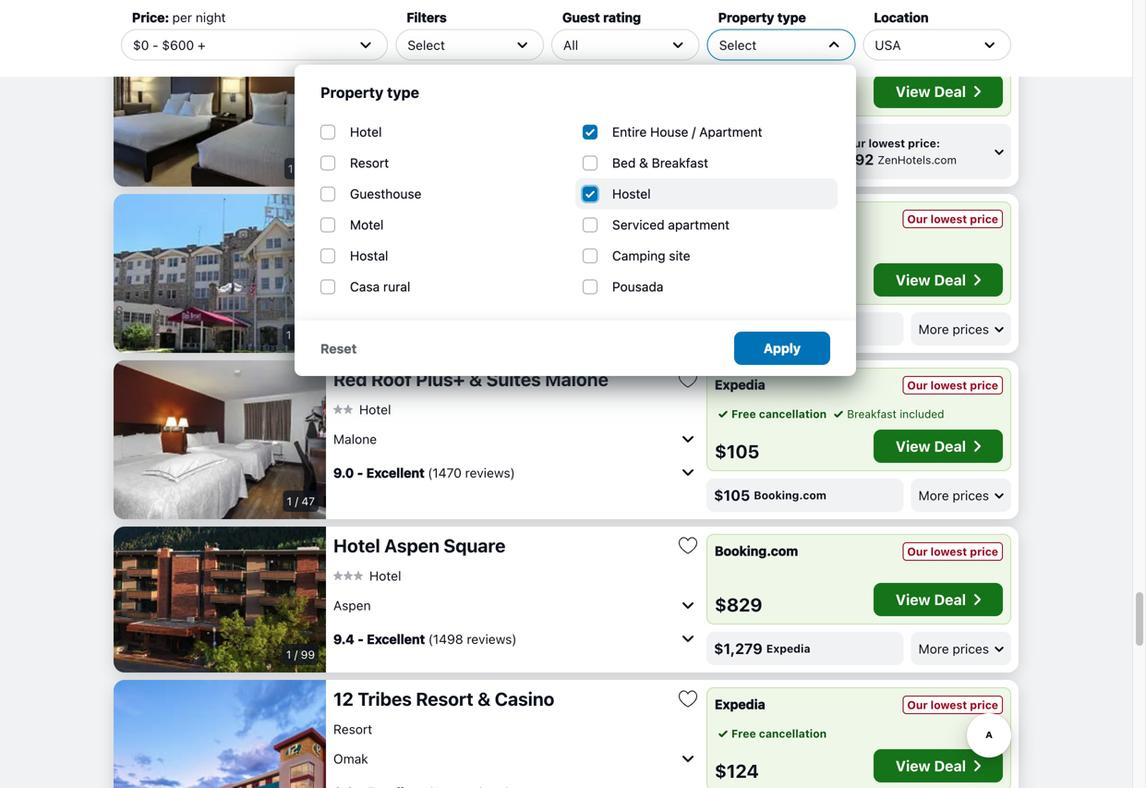 Task type: locate. For each thing, give the bounding box(es) containing it.
0 vertical spatial 1 / button
[[114, 15, 326, 187]]

hotels.com inside button
[[714, 137, 778, 150]]

booking.com
[[754, 489, 827, 502], [715, 543, 799, 559]]

1 vertical spatial prices
[[953, 488, 990, 503]]

0 vertical spatial good
[[400, 120, 432, 135]]

3 view deal button from the top
[[874, 430, 1004, 463]]

1 horizontal spatial malone
[[545, 368, 609, 390]]

free cancellation for 3rd free cancellation button from the top of the page
[[732, 727, 827, 740]]

1 vertical spatial free cancellation button
[[715, 406, 827, 422]]

0 vertical spatial aspen
[[384, 535, 440, 556]]

0 horizontal spatial town
[[382, 86, 414, 101]]

view deal for town
[[896, 83, 967, 100]]

price:
[[908, 137, 941, 150]]

charles up 8.4 - very good
[[334, 86, 379, 101]]

1 view deal from the top
[[896, 83, 967, 100]]

the elms hotel & spa a destination by hyatt hotel, (excelsior springs, usa) image
[[114, 194, 326, 353]]

hotel the inn at charles town
[[334, 23, 591, 45]]

0 vertical spatial free cancellation
[[732, 53, 827, 66]]

& left casino
[[478, 688, 491, 710]]

2 hotel button from the top
[[334, 235, 401, 251]]

expedia for 12 tribes resort & casino
[[715, 697, 766, 712]]

lowest for 12 tribes resort & casino
[[931, 699, 968, 712]]

- right "9.0"
[[357, 465, 363, 480]]

more for malone
[[919, 488, 950, 503]]

free up $124
[[732, 727, 756, 740]]

0 vertical spatial included
[[900, 53, 945, 66]]

reset
[[321, 341, 357, 356]]

$152
[[714, 320, 750, 338]]

2 breakfast included button from the top
[[831, 406, 945, 422]]

8.4 - very good (2141 reviews)
[[334, 299, 521, 314]]

hostal
[[350, 248, 388, 263]]

1 /
[[288, 162, 303, 175], [286, 328, 301, 341]]

1 vertical spatial property
[[321, 84, 384, 101]]

our inside our lowest price: $92 zenhotels.com
[[846, 137, 866, 150]]

omak
[[334, 751, 368, 766]]

& right bed
[[640, 155, 649, 170]]

town left rating
[[545, 23, 591, 45]]

1 included from the top
[[900, 53, 945, 66]]

0 vertical spatial breakfast included
[[848, 53, 945, 66]]

- right 9.4
[[358, 631, 364, 647]]

4 our lowest price from the top
[[908, 699, 999, 712]]

1 vertical spatial free cancellation
[[732, 408, 827, 420]]

Resort checkbox
[[321, 155, 335, 170]]

3 view from the top
[[896, 438, 931, 455]]

1 horizontal spatial aspen
[[384, 535, 440, 556]]

/ left 'resort' option
[[296, 162, 300, 175]]

very down casa rural
[[367, 299, 397, 314]]

type
[[778, 10, 807, 25], [387, 84, 419, 101]]

2 vertical spatial resort
[[334, 721, 373, 737]]

8.4 - very good
[[334, 120, 432, 135]]

reviews) for plus+
[[465, 465, 515, 480]]

0 vertical spatial resort
[[350, 155, 389, 170]]

1 8.4 from the top
[[334, 120, 355, 135]]

2 prices from the top
[[953, 488, 990, 503]]

reviews) down malone button
[[465, 465, 515, 480]]

1 vertical spatial the
[[334, 202, 367, 224]]

4 deal from the top
[[935, 591, 967, 608]]

3 hotel button from the top
[[334, 401, 391, 417]]

inn
[[422, 23, 449, 45]]

2 more from the top
[[919, 488, 950, 503]]

1 / button
[[114, 15, 326, 187], [114, 194, 326, 353]]

3 more prices button from the top
[[912, 632, 1012, 665]]

square
[[444, 535, 506, 556]]

1
[[288, 162, 293, 175], [286, 328, 291, 341], [287, 495, 292, 508], [286, 648, 291, 661]]

good down charles town
[[400, 120, 432, 135]]

12 tribes resort & casino
[[334, 688, 555, 710]]

more prices button
[[912, 312, 1012, 346], [912, 479, 1012, 512], [912, 632, 1012, 665]]

1 vertical spatial charles
[[334, 86, 379, 101]]

2 cancellation from the top
[[759, 408, 827, 420]]

casa
[[350, 279, 380, 294]]

1 vertical spatial cancellation
[[759, 408, 827, 420]]

8.4 down casa rural 'checkbox'
[[334, 299, 355, 314]]

2 vertical spatial free
[[732, 727, 756, 740]]

breakfast included button
[[831, 51, 945, 67], [831, 406, 945, 422]]

1 vertical spatial very
[[367, 299, 397, 314]]

3 view deal from the top
[[896, 438, 967, 455]]

select up the "apartment"
[[720, 37, 757, 52]]

prices for malone
[[953, 488, 990, 503]]

0 vertical spatial charles
[[474, 23, 541, 45]]

1 select from the left
[[408, 37, 445, 52]]

1 horizontal spatial town
[[545, 23, 591, 45]]

1 horizontal spatial property
[[719, 10, 775, 25]]

free cancellation button up $124
[[715, 725, 827, 742]]

3 cancellation from the top
[[759, 727, 827, 740]]

excellent for aspen
[[367, 631, 425, 647]]

0 horizontal spatial the
[[334, 202, 367, 224]]

0 vertical spatial more
[[919, 321, 950, 337]]

malone up "9.0"
[[334, 431, 377, 447]]

select down filters
[[408, 37, 445, 52]]

view for malone
[[896, 438, 931, 455]]

1 deal from the top
[[935, 83, 967, 100]]

charles inside "button"
[[334, 86, 379, 101]]

free cancellation button up the "apartment"
[[715, 51, 827, 67]]

hotel button down "red" at the top
[[334, 401, 391, 417]]

property type
[[719, 10, 807, 25], [321, 84, 419, 101]]

entire
[[613, 124, 647, 140]]

$1,279
[[714, 640, 763, 657]]

0 vertical spatial 8.4
[[334, 120, 355, 135]]

5 view deal from the top
[[896, 757, 967, 775]]

- down casa
[[358, 299, 364, 314]]

town inside hotel the inn at charles town button
[[545, 23, 591, 45]]

a
[[523, 202, 533, 224]]

2 more prices button from the top
[[912, 479, 1012, 512]]

1 free cancellation from the top
[[732, 53, 827, 66]]

0 horizontal spatial charles
[[334, 86, 379, 101]]

destination
[[537, 202, 637, 224]]

1 breakfast included button from the top
[[831, 51, 945, 67]]

free cancellation down 'apply' 'button'
[[732, 408, 827, 420]]

0 vertical spatial cancellation
[[759, 53, 827, 66]]

charles town
[[334, 86, 414, 101]]

1 vertical spatial free
[[732, 408, 756, 420]]

resort
[[350, 155, 389, 170], [416, 688, 474, 710], [334, 721, 373, 737]]

hotel the inn at charles town button
[[334, 23, 670, 46]]

lowest for red roof plus+ & suites malone
[[931, 379, 968, 392]]

8.4 up 'resort' option
[[334, 120, 355, 135]]

/
[[692, 124, 696, 140], [296, 162, 300, 175], [295, 328, 298, 341], [295, 495, 299, 508], [294, 648, 298, 661]]

3 free from the top
[[732, 727, 756, 740]]

1 horizontal spatial select
[[720, 37, 757, 52]]

our for 12 tribes resort & casino
[[908, 699, 928, 712]]

0 horizontal spatial property
[[321, 84, 384, 101]]

0 vertical spatial 1 /
[[288, 162, 303, 175]]

town
[[545, 23, 591, 45], [382, 86, 414, 101]]

apartment
[[668, 217, 730, 232]]

2 vertical spatial cancellation
[[759, 727, 827, 740]]

deal
[[935, 83, 967, 100], [935, 271, 967, 289], [935, 438, 967, 455], [935, 591, 967, 608], [935, 757, 967, 775]]

0 vertical spatial more prices
[[919, 321, 990, 337]]

good down "rural"
[[400, 299, 432, 314]]

at
[[453, 23, 470, 45]]

0 horizontal spatial property type
[[321, 84, 419, 101]]

free up the "apartment"
[[732, 53, 756, 66]]

2 view deal from the top
[[896, 271, 967, 289]]

1 vertical spatial reviews)
[[465, 465, 515, 480]]

1 vertical spatial 1 /
[[286, 328, 301, 341]]

1 view deal button from the top
[[874, 75, 1004, 108]]

2 free cancellation from the top
[[732, 408, 827, 420]]

1 left 'resort' option
[[288, 162, 293, 175]]

resort down (1498
[[416, 688, 474, 710]]

hotel button down hotel aspen square
[[334, 568, 401, 584]]

2 free cancellation button from the top
[[715, 406, 827, 422]]

-
[[153, 37, 159, 52], [358, 120, 364, 135], [358, 299, 364, 314], [357, 465, 363, 480], [358, 631, 364, 647]]

hotels.com up apply
[[754, 322, 817, 335]]

the elms hotel & spa a destination by hyatt hotel
[[334, 202, 765, 224]]

1 vertical spatial 1 / button
[[114, 194, 326, 353]]

0 vertical spatial free cancellation button
[[715, 51, 827, 67]]

& for spa
[[468, 202, 481, 224]]

0 vertical spatial breakfast
[[848, 53, 897, 66]]

0 vertical spatial hotels.com
[[714, 137, 778, 150]]

very for 8.4 - very good (2141 reviews)
[[367, 299, 397, 314]]

our lowest price for the elms hotel & spa a destination by hyatt hotel
[[908, 213, 999, 225]]

hotel
[[334, 23, 380, 45], [370, 57, 401, 72], [350, 124, 382, 140], [417, 202, 464, 224], [719, 202, 765, 224], [370, 235, 401, 251], [359, 402, 391, 417], [334, 535, 380, 556], [370, 568, 401, 583]]

charles town button
[[334, 79, 700, 109]]

2 more prices from the top
[[919, 488, 990, 503]]

1 vertical spatial breakfast included button
[[831, 406, 945, 422]]

1 vertical spatial good
[[400, 299, 432, 314]]

1 horizontal spatial property type
[[719, 10, 807, 25]]

more prices for malone
[[919, 488, 990, 503]]

charles right at
[[474, 23, 541, 45]]

1 / left reset 'button' at the left top of page
[[286, 328, 301, 341]]

aspen left square
[[384, 535, 440, 556]]

1 / for hotel
[[288, 162, 303, 175]]

2 price from the top
[[971, 379, 999, 392]]

$105
[[715, 440, 760, 462], [714, 487, 751, 504]]

1 vertical spatial type
[[387, 84, 419, 101]]

0 vertical spatial prices
[[953, 321, 990, 337]]

hotel button up charles town
[[334, 56, 401, 72]]

2 very from the top
[[367, 299, 397, 314]]

pousada
[[613, 279, 664, 294]]

0 horizontal spatial aspen
[[334, 598, 371, 613]]

1 vertical spatial breakfast included
[[848, 408, 945, 420]]

2 8.4 from the top
[[334, 299, 355, 314]]

the elms hotel & spa a destination by hyatt hotel button
[[334, 201, 765, 225]]

Hostel checkbox
[[583, 186, 598, 201]]

expedia for the elms hotel & spa a destination by hyatt hotel
[[715, 211, 766, 226]]

1 vertical spatial more prices
[[919, 488, 990, 503]]

1 vertical spatial malone
[[334, 431, 377, 447]]

free cancellation up $124
[[732, 727, 827, 740]]

1 more from the top
[[919, 321, 950, 337]]

(1470
[[428, 465, 462, 480]]

1 vertical spatial booking.com
[[715, 543, 799, 559]]

1 very from the top
[[367, 120, 397, 135]]

1 prices from the top
[[953, 321, 990, 337]]

- for red
[[357, 465, 363, 480]]

0 vertical spatial breakfast included button
[[831, 51, 945, 67]]

filters
[[407, 10, 447, 25]]

&
[[640, 155, 649, 170], [468, 202, 481, 224], [469, 368, 483, 390], [478, 688, 491, 710]]

0 vertical spatial property
[[719, 10, 775, 25]]

price
[[971, 213, 999, 225], [971, 379, 999, 392], [971, 545, 999, 558], [971, 699, 999, 712]]

excellent left (1498
[[367, 631, 425, 647]]

hotel button for the
[[334, 56, 401, 72]]

free cancellation up the "apartment"
[[732, 53, 827, 66]]

plus+
[[416, 368, 465, 390]]

very
[[367, 120, 397, 135], [367, 299, 397, 314]]

5 deal from the top
[[935, 757, 967, 775]]

view deal button for malone
[[874, 430, 1004, 463]]

aspen up 9.4
[[334, 598, 371, 613]]

view for town
[[896, 83, 931, 100]]

1 vertical spatial included
[[900, 408, 945, 420]]

1 vertical spatial resort
[[416, 688, 474, 710]]

$829
[[715, 594, 763, 615]]

0 vertical spatial free
[[732, 53, 756, 66]]

hotel button for roof
[[334, 401, 391, 417]]

1 vertical spatial breakfast
[[652, 155, 709, 170]]

Guesthouse checkbox
[[321, 186, 335, 201]]

red roof plus+ & suites malone, (malone, usa) image
[[114, 360, 326, 519]]

malone
[[545, 368, 609, 390], [334, 431, 377, 447]]

2 1 / button from the top
[[114, 194, 326, 353]]

0 horizontal spatial select
[[408, 37, 445, 52]]

aspen button
[[334, 590, 700, 620]]

0 vertical spatial more prices button
[[912, 312, 1012, 346]]

elms
[[371, 202, 413, 224]]

8.4
[[334, 120, 355, 135], [334, 299, 355, 314]]

hyatt
[[666, 202, 714, 224]]

2 vertical spatial more
[[919, 641, 950, 656]]

included
[[900, 53, 945, 66], [900, 408, 945, 420]]

1 vertical spatial more
[[919, 488, 950, 503]]

2 view from the top
[[896, 271, 931, 289]]

2 vertical spatial reviews)
[[467, 631, 517, 647]]

1 price from the top
[[971, 213, 999, 225]]

by
[[641, 202, 662, 224]]

our
[[846, 137, 866, 150], [908, 213, 928, 225], [908, 379, 928, 392], [908, 545, 928, 558], [908, 699, 928, 712]]

free cancellation button down 'apply' 'button'
[[715, 406, 827, 422]]

good
[[400, 120, 432, 135], [400, 299, 432, 314]]

prices
[[953, 321, 990, 337], [953, 488, 990, 503], [953, 641, 990, 656]]

0 vertical spatial property type
[[719, 10, 807, 25]]

apply button
[[735, 332, 831, 365]]

1 vertical spatial excellent
[[367, 631, 425, 647]]

8.4 for 8.4 - very good (2141 reviews)
[[334, 299, 355, 314]]

more prices
[[919, 321, 990, 337], [919, 488, 990, 503], [919, 641, 990, 656]]

0 vertical spatial the
[[384, 23, 418, 45]]

1 vertical spatial more prices button
[[912, 479, 1012, 512]]

charles inside button
[[474, 23, 541, 45]]

Hotel checkbox
[[321, 125, 335, 139]]

resort up omak
[[334, 721, 373, 737]]

1 horizontal spatial charles
[[474, 23, 541, 45]]

1 hotel button from the top
[[334, 56, 401, 72]]

hotels.com
[[714, 137, 778, 150], [754, 322, 817, 335]]

reviews)
[[471, 299, 521, 314], [465, 465, 515, 480], [467, 631, 517, 647]]

1 more prices from the top
[[919, 321, 990, 337]]

free down 'apply' 'button'
[[732, 408, 756, 420]]

Serviced apartment checkbox
[[583, 217, 598, 232]]

1 vertical spatial town
[[382, 86, 414, 101]]

5 view from the top
[[896, 757, 931, 775]]

free cancellation
[[732, 53, 827, 66], [732, 408, 827, 420], [732, 727, 827, 740]]

rural
[[383, 279, 411, 294]]

4 price from the top
[[971, 699, 999, 712]]

1 1 / button from the top
[[114, 15, 326, 187]]

price for 12 tribes resort & casino
[[971, 699, 999, 712]]

& right plus+
[[469, 368, 483, 390]]

view deal button
[[874, 75, 1004, 108], [874, 263, 1004, 297], [874, 430, 1004, 463], [874, 583, 1004, 616], [874, 749, 1004, 783]]

excelsior
[[334, 265, 387, 280]]

2 vertical spatial more prices
[[919, 641, 990, 656]]

1 vertical spatial property type
[[321, 84, 419, 101]]

rating
[[604, 10, 641, 25]]

2 vertical spatial free cancellation button
[[715, 725, 827, 742]]

1 / button for hotel the inn at charles town
[[114, 15, 326, 187]]

2 our lowest price from the top
[[908, 379, 999, 392]]

1 left reset at the top of page
[[286, 328, 291, 341]]

more prices button for malone
[[912, 479, 1012, 512]]

usa
[[875, 37, 902, 52]]

2 vertical spatial more prices button
[[912, 632, 1012, 665]]

hotel aspen square
[[334, 535, 506, 556]]

town inside charles town "button"
[[382, 86, 414, 101]]

select for filters
[[408, 37, 445, 52]]

view for a
[[896, 271, 931, 289]]

very for 8.4 - very good
[[367, 120, 397, 135]]

excelsior springs
[[334, 265, 436, 280]]

2 view deal button from the top
[[874, 263, 1004, 297]]

reviews) down the excelsior springs button
[[471, 299, 521, 314]]

malone right suites
[[545, 368, 609, 390]]

hotels.com right house
[[714, 137, 778, 150]]

excelsior springs button
[[334, 258, 700, 287]]

5 view deal button from the top
[[874, 749, 1004, 783]]

4 hotel button from the top
[[334, 568, 401, 584]]

2 deal from the top
[[935, 271, 967, 289]]

our lowest price
[[908, 213, 999, 225], [908, 379, 999, 392], [908, 545, 999, 558], [908, 699, 999, 712]]

1 vertical spatial 8.4
[[334, 299, 355, 314]]

/ left reset 'button' at the left top of page
[[295, 328, 298, 341]]

1 good from the top
[[400, 120, 432, 135]]

3 free cancellation from the top
[[732, 727, 827, 740]]

3 deal from the top
[[935, 438, 967, 455]]

2 vertical spatial free cancellation
[[732, 727, 827, 740]]

the left "inn"
[[384, 23, 418, 45]]

the down guesthouse option
[[334, 202, 367, 224]]

2 good from the top
[[400, 299, 432, 314]]

guest rating
[[563, 10, 641, 25]]

0 vertical spatial very
[[367, 120, 397, 135]]

select
[[408, 37, 445, 52], [720, 37, 757, 52]]

very down charles town
[[367, 120, 397, 135]]

$600
[[162, 37, 194, 52]]

resort inside button
[[416, 688, 474, 710]]

reviews) down aspen button
[[467, 631, 517, 647]]

1 our lowest price from the top
[[908, 213, 999, 225]]

12 tribes resort & casino button
[[334, 687, 670, 711]]

0 vertical spatial town
[[545, 23, 591, 45]]

view deal
[[896, 83, 967, 100], [896, 271, 967, 289], [896, 438, 967, 455], [896, 591, 967, 608], [896, 757, 967, 775]]

excellent left (1470
[[367, 465, 425, 480]]

2 select from the left
[[720, 37, 757, 52]]

hotel button down motel
[[334, 235, 401, 251]]

& for suites
[[469, 368, 483, 390]]

aspen
[[384, 535, 440, 556], [334, 598, 371, 613]]

town up 8.4 - very good
[[382, 86, 414, 101]]

view
[[896, 83, 931, 100], [896, 271, 931, 289], [896, 438, 931, 455], [896, 591, 931, 608], [896, 757, 931, 775]]

omak button
[[334, 744, 700, 773]]

8.4 for 8.4 - very good
[[334, 120, 355, 135]]

1 view from the top
[[896, 83, 931, 100]]

0 vertical spatial excellent
[[367, 465, 425, 480]]

- for the
[[358, 299, 364, 314]]

0 vertical spatial malone
[[545, 368, 609, 390]]

1 left '99'
[[286, 648, 291, 661]]

serviced
[[613, 217, 665, 232]]

/ left '99'
[[294, 648, 298, 661]]

1 vertical spatial aspen
[[334, 598, 371, 613]]

(1498
[[428, 631, 464, 647]]

1 more prices button from the top
[[912, 312, 1012, 346]]

guesthouse
[[350, 186, 422, 201]]

property
[[719, 10, 775, 25], [321, 84, 384, 101]]

prices for a
[[953, 321, 990, 337]]

1 free cancellation button from the top
[[715, 51, 827, 67]]

& left spa
[[468, 202, 481, 224]]

2 vertical spatial prices
[[953, 641, 990, 656]]

0 vertical spatial type
[[778, 10, 807, 25]]

1 / left 'resort' option
[[288, 162, 303, 175]]

3 price from the top
[[971, 545, 999, 558]]

resort up guesthouse
[[350, 155, 389, 170]]

3 our lowest price from the top
[[908, 545, 999, 558]]



Task type: describe. For each thing, give the bounding box(es) containing it.
price: per night
[[132, 10, 226, 25]]

deal for $829
[[935, 591, 967, 608]]

deal for $124
[[935, 757, 967, 775]]

night
[[196, 10, 226, 25]]

apply
[[764, 341, 801, 356]]

price for hotel aspen square
[[971, 545, 999, 558]]

view deal button for a
[[874, 263, 1004, 297]]

1 horizontal spatial type
[[778, 10, 807, 25]]

excellent for roof
[[367, 465, 425, 480]]

view deal for a
[[896, 271, 967, 289]]

hotel button for aspen
[[334, 568, 401, 584]]

1 / button for the elms hotel & spa a destination by hyatt hotel
[[114, 194, 326, 353]]

$92
[[846, 151, 874, 168]]

casino
[[495, 688, 555, 710]]

0 vertical spatial booking.com
[[754, 489, 827, 502]]

hostel
[[613, 186, 651, 201]]

- for hotel
[[358, 631, 364, 647]]

4 view deal from the top
[[896, 591, 967, 608]]

breakfast included button for hotel the inn at charles town
[[831, 51, 945, 67]]

2 free from the top
[[732, 408, 756, 420]]

3 prices from the top
[[953, 641, 990, 656]]

camping site
[[613, 248, 691, 263]]

3 more from the top
[[919, 641, 950, 656]]

camping
[[613, 248, 666, 263]]

breakfast included button for red roof plus+ & suites malone
[[831, 406, 945, 422]]

4 view from the top
[[896, 591, 931, 608]]

0 horizontal spatial malone
[[334, 431, 377, 447]]

3 free cancellation button from the top
[[715, 725, 827, 742]]

Bed & Breakfast checkbox
[[583, 155, 598, 170]]

house
[[651, 124, 689, 140]]

hotel aspen square, (aspen, usa) image
[[114, 527, 326, 673]]

99
[[301, 648, 315, 661]]

4 view deal button from the top
[[874, 583, 1004, 616]]

noble inn, (minot, usa) image
[[114, 0, 326, 8]]

motel
[[350, 217, 384, 232]]

good for 8.4 - very good
[[400, 120, 432, 135]]

0 vertical spatial $105
[[715, 440, 760, 462]]

our lowest price for red roof plus+ & suites malone
[[908, 379, 999, 392]]

our for the elms hotel & spa a destination by hyatt hotel
[[908, 213, 928, 225]]

our lowest price for 12 tribes resort & casino
[[908, 699, 999, 712]]

2 breakfast included from the top
[[848, 408, 945, 420]]

our for red roof plus+ & suites malone
[[908, 379, 928, 392]]

1 free from the top
[[732, 53, 756, 66]]

roof
[[371, 368, 412, 390]]

hotel the inn at charles town, (charles town, usa) image
[[114, 15, 326, 187]]

lowest for hotel aspen square
[[931, 545, 968, 558]]

reviews) for square
[[467, 631, 517, 647]]

tribes
[[358, 688, 412, 710]]

12 tribes resort & casino, (omak, usa) image
[[114, 680, 326, 788]]

+
[[198, 37, 206, 52]]

Camping site checkbox
[[583, 248, 598, 263]]

expedia for red roof plus+ & suites malone
[[715, 377, 766, 392]]

Entire House / Apartment checkbox
[[583, 125, 598, 139]]

bed & breakfast
[[613, 155, 709, 170]]

$0 - $600 +
[[133, 37, 206, 52]]

$124
[[715, 760, 759, 782]]

1 / 47
[[287, 495, 315, 508]]

cancellation for 3rd free cancellation button from the top of the page
[[759, 727, 827, 740]]

1 / 99
[[286, 648, 315, 661]]

0 vertical spatial reviews)
[[471, 299, 521, 314]]

more prices for a
[[919, 321, 990, 337]]

2 vertical spatial breakfast
[[848, 408, 897, 420]]

- right the "$0"
[[153, 37, 159, 52]]

1 left 47
[[287, 495, 292, 508]]

9.4 - excellent (1498 reviews)
[[334, 631, 517, 647]]

lowest inside our lowest price: $92 zenhotels.com
[[869, 137, 906, 150]]

deal for $105
[[935, 438, 967, 455]]

2 included from the top
[[900, 408, 945, 420]]

our for hotel aspen square
[[908, 545, 928, 558]]

more for a
[[919, 321, 950, 337]]

guest
[[563, 10, 600, 25]]

springs
[[390, 265, 436, 280]]

hotels.com button
[[707, 124, 831, 179]]

resort button
[[334, 721, 373, 737]]

9.0
[[334, 465, 354, 480]]

view deal for malone
[[896, 438, 967, 455]]

our lowest price: $92 zenhotels.com
[[846, 137, 957, 168]]

& for casino
[[478, 688, 491, 710]]

serviced apartment
[[613, 217, 730, 232]]

Motel checkbox
[[321, 217, 335, 232]]

$0
[[133, 37, 149, 52]]

price for red roof plus+ & suites malone
[[971, 379, 999, 392]]

apartment
[[700, 124, 763, 140]]

red roof plus+ & suites malone button
[[334, 368, 670, 391]]

12
[[334, 688, 354, 710]]

/ left 47
[[295, 495, 299, 508]]

per
[[172, 10, 192, 25]]

view deal button for town
[[874, 75, 1004, 108]]

malone button
[[334, 424, 700, 454]]

hotel aspen square button
[[334, 534, 670, 557]]

more prices button for a
[[912, 312, 1012, 346]]

our lowest price for hotel aspen square
[[908, 545, 999, 558]]

zenhotels.com
[[878, 153, 957, 166]]

bed
[[613, 155, 636, 170]]

(2141
[[435, 299, 468, 314]]

all
[[564, 37, 579, 52]]

1 cancellation from the top
[[759, 53, 827, 66]]

spa
[[485, 202, 518, 224]]

select for property type
[[720, 37, 757, 52]]

1 vertical spatial $105
[[714, 487, 751, 504]]

reset button
[[321, 340, 357, 356]]

1 vertical spatial hotels.com
[[754, 322, 817, 335]]

price for the elms hotel & spa a destination by hyatt hotel
[[971, 213, 999, 225]]

entire house / apartment
[[613, 124, 763, 140]]

site
[[669, 248, 691, 263]]

price:
[[132, 10, 169, 25]]

0 horizontal spatial type
[[387, 84, 419, 101]]

free cancellation button for hotel the inn at charles town
[[715, 51, 827, 67]]

free cancellation for free cancellation button related to red roof plus+ & suites malone
[[732, 408, 827, 420]]

location
[[874, 10, 929, 25]]

free cancellation button for red roof plus+ & suites malone
[[715, 406, 827, 422]]

Pousada checkbox
[[583, 279, 598, 294]]

1 horizontal spatial the
[[384, 23, 418, 45]]

casa rural
[[350, 279, 411, 294]]

1 breakfast included from the top
[[848, 53, 945, 66]]

9.4
[[334, 631, 355, 647]]

Hostal checkbox
[[321, 248, 335, 263]]

1 / for the
[[286, 328, 301, 341]]

Casa rural checkbox
[[321, 279, 335, 294]]

lowest for the elms hotel & spa a destination by hyatt hotel
[[931, 213, 968, 225]]

red roof plus+ & suites malone
[[334, 368, 609, 390]]

47
[[302, 495, 315, 508]]

/ right house
[[692, 124, 696, 140]]

9.0 - excellent (1470 reviews)
[[334, 465, 515, 480]]

- right hotel "checkbox" on the top left of page
[[358, 120, 364, 135]]

red
[[334, 368, 367, 390]]

hotel button for elms
[[334, 235, 401, 251]]

suites
[[487, 368, 541, 390]]

good for 8.4 - very good (2141 reviews)
[[400, 299, 432, 314]]

3 more prices from the top
[[919, 641, 990, 656]]

cancellation for free cancellation button related to red roof plus+ & suites malone
[[759, 408, 827, 420]]



Task type: vqa. For each thing, say whether or not it's contained in the screenshot.
bottom The
yes



